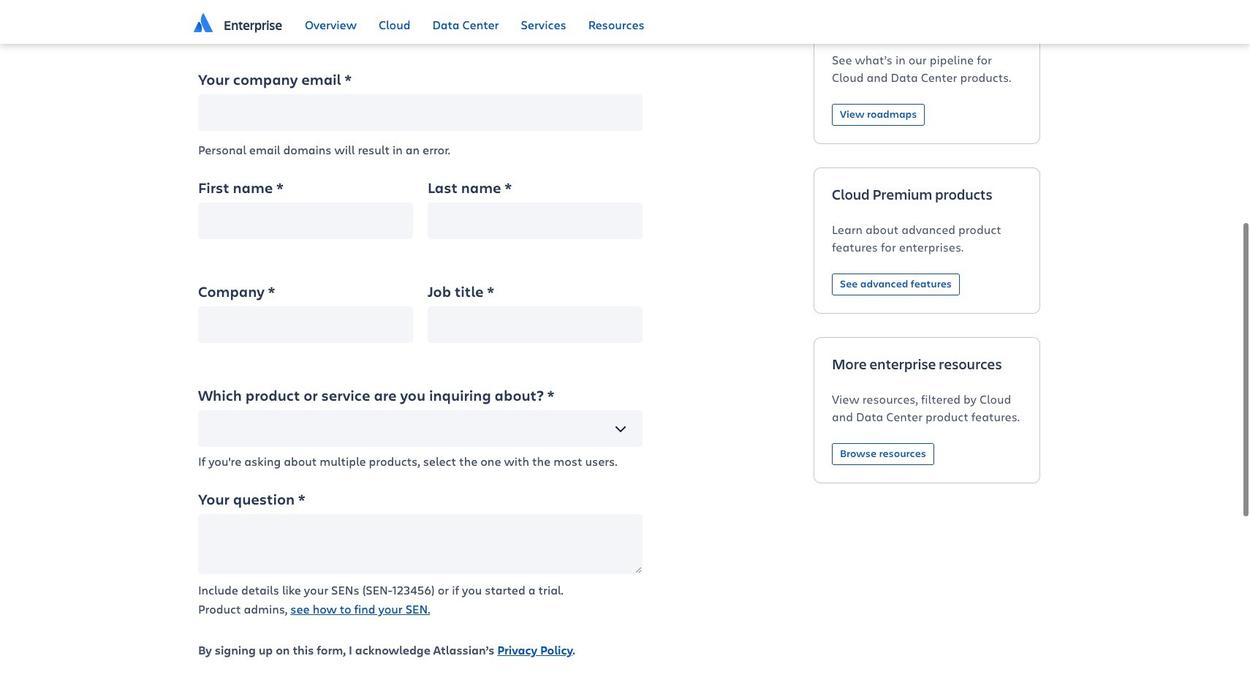 Task type: locate. For each thing, give the bounding box(es) containing it.
atlassian logo image
[[194, 13, 213, 32]]

None text field
[[198, 203, 413, 239], [428, 203, 643, 239], [428, 307, 643, 343], [198, 411, 643, 447], [198, 203, 413, 239], [428, 203, 643, 239], [428, 307, 643, 343], [198, 411, 643, 447]]

None email field
[[198, 95, 643, 131]]

None text field
[[198, 307, 413, 343], [198, 514, 643, 574], [198, 307, 413, 343], [198, 514, 643, 574]]



